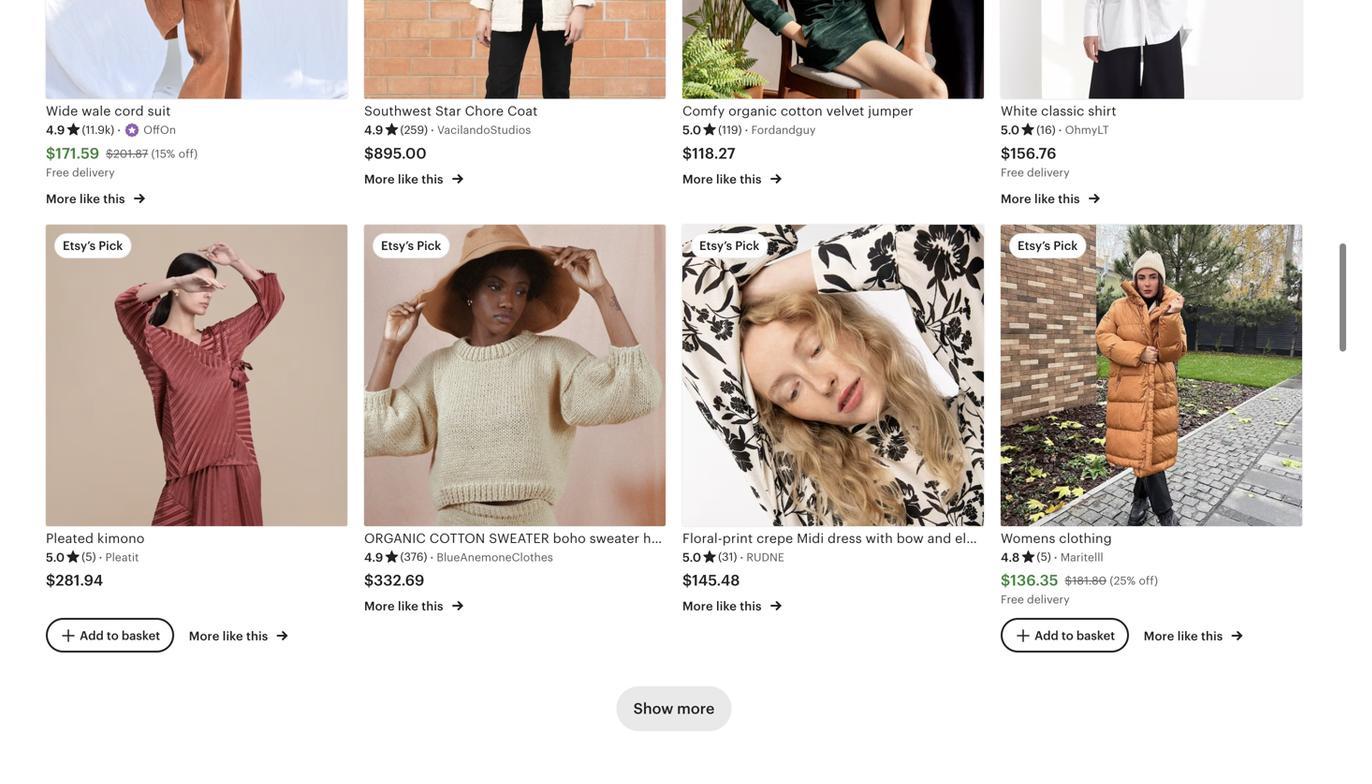 Task type: vqa. For each thing, say whether or not it's contained in the screenshot.
(11.9k)
yes



Task type: locate. For each thing, give the bounding box(es) containing it.
136.35
[[1010, 572, 1058, 589]]

wide wale cord suit
[[46, 104, 171, 119]]

201.87
[[113, 147, 148, 160]]

(259)
[[400, 124, 428, 136]]

$ 118.27
[[682, 145, 736, 162]]

like for (119)
[[716, 172, 737, 186]]

add to basket button down 281.94
[[46, 618, 174, 653]]

pick for $ 281.94
[[98, 239, 123, 253]]

etsy's pick down $ 156.76 free delivery
[[1018, 239, 1078, 253]]

and
[[927, 531, 951, 546]]

basket down $ 136.35 $ 181.80 (25% off) free delivery
[[1077, 629, 1115, 643]]

off) right (15%
[[179, 147, 198, 160]]

5.0
[[682, 123, 701, 137], [1001, 123, 1020, 137], [46, 550, 65, 564], [682, 550, 701, 564]]

1 etsy's pick from the left
[[63, 239, 123, 253]]

pleated kimono
[[46, 531, 145, 546]]

2 add to basket from the left
[[1035, 629, 1115, 643]]

more like this link for (119)
[[682, 168, 782, 188]]

like for (11.9k)
[[80, 192, 100, 206]]

1 horizontal spatial (5)
[[1037, 551, 1051, 563]]

more
[[364, 172, 395, 186], [682, 172, 713, 186], [46, 192, 77, 206], [1001, 192, 1031, 206], [364, 599, 395, 613], [682, 599, 713, 613], [189, 629, 220, 643], [1144, 629, 1174, 643]]

ohmylt
[[1065, 124, 1109, 136]]

this for (119)
[[740, 172, 762, 186]]

$ for $ 281.94
[[46, 572, 56, 589]]

etsy's down $ 156.76 free delivery
[[1018, 239, 1050, 253]]

1 add to basket button from the left
[[46, 618, 174, 653]]

etsy's down $ 895.00
[[381, 239, 414, 253]]

2 (5) from the left
[[1037, 551, 1051, 563]]

maritelll
[[1060, 551, 1103, 563]]

floral-print crepe midi dress with bow and elastic waist made of premium italian polyester
[[682, 531, 1256, 546]]

etsy's pick for 281.94
[[63, 239, 123, 253]]

free for 136.35
[[1001, 593, 1024, 606]]

$ 145.48
[[682, 572, 740, 589]]

more like this for (119)
[[682, 172, 765, 186]]

pleatit
[[105, 551, 139, 563]]

145.48
[[692, 572, 740, 589]]

0 horizontal spatial add
[[80, 629, 104, 643]]

$ inside $ 156.76 free delivery
[[1001, 145, 1010, 162]]

to down the · pleatit on the bottom left of the page
[[107, 629, 119, 643]]

1 etsy's from the left
[[63, 239, 96, 253]]

more like this for (259)
[[364, 172, 446, 186]]

895.00
[[374, 145, 427, 162]]

1 horizontal spatial basket
[[1077, 629, 1115, 643]]

delivery inside $ 156.76 free delivery
[[1027, 166, 1070, 179]]

$ 895.00
[[364, 145, 427, 162]]

more for (11.9k)
[[46, 192, 77, 206]]

2 etsy's pick from the left
[[381, 239, 441, 253]]

2 pick from the left
[[417, 239, 441, 253]]

0 horizontal spatial add to basket button
[[46, 618, 174, 653]]

etsy's pick
[[63, 239, 123, 253], [381, 239, 441, 253], [699, 239, 760, 253], [1018, 239, 1078, 253]]

etsy's down 171.59
[[63, 239, 96, 253]]

more for (31)
[[682, 599, 713, 613]]

off) right (25%
[[1139, 575, 1158, 587]]

more for (119)
[[682, 172, 713, 186]]

free down 171.59
[[46, 166, 69, 179]]

2 add to basket button from the left
[[1001, 618, 1129, 653]]

$ 136.35 $ 181.80 (25% off) free delivery
[[1001, 572, 1158, 606]]

free down the 136.35
[[1001, 593, 1024, 606]]

1 basket from the left
[[122, 629, 160, 643]]

5.0 down comfy
[[682, 123, 701, 137]]

1 pick from the left
[[98, 239, 123, 253]]

southwest star chore coat - ready to ship image
[[364, 0, 666, 99]]

0 vertical spatial off)
[[179, 147, 198, 160]]

off) inside $ 171.59 $ 201.87 (15% off) free delivery
[[179, 147, 198, 160]]

4.9 down southwest
[[364, 123, 383, 137]]

· right (259)
[[431, 123, 434, 137]]

· right (16)
[[1059, 123, 1062, 137]]

(16)
[[1037, 124, 1056, 136]]

add to basket down $ 136.35 $ 181.80 (25% off) free delivery
[[1035, 629, 1115, 643]]

more for (16)
[[1001, 192, 1031, 206]]

offon
[[143, 124, 176, 136]]

delivery inside $ 136.35 $ 181.80 (25% off) free delivery
[[1027, 593, 1070, 606]]

white
[[1001, 104, 1038, 119]]

delivery down the 136.35
[[1027, 593, 1070, 606]]

free inside $ 156.76 free delivery
[[1001, 166, 1024, 179]]

this for (11.9k)
[[103, 192, 125, 206]]

etsy's for 281.94
[[63, 239, 96, 253]]

· maritelll
[[1054, 550, 1103, 564]]

0 horizontal spatial (5)
[[82, 551, 96, 563]]

· right (31)
[[740, 550, 744, 564]]

more like this link for (31)
[[682, 595, 782, 615]]

5.0 for 281.94
[[46, 550, 65, 564]]

· for 118.27
[[745, 123, 748, 137]]

3 pick from the left
[[735, 239, 760, 253]]

more for (376)
[[364, 599, 395, 613]]

(5) down made
[[1037, 551, 1051, 563]]

(5)
[[82, 551, 96, 563], [1037, 551, 1051, 563]]

add to basket for kimono
[[80, 629, 160, 643]]

pick
[[98, 239, 123, 253], [417, 239, 441, 253], [735, 239, 760, 253], [1053, 239, 1078, 253]]

4 pick from the left
[[1053, 239, 1078, 253]]

1 (5) from the left
[[82, 551, 96, 563]]

this for (16)
[[1058, 192, 1080, 206]]

0 horizontal spatial add to basket
[[80, 629, 160, 643]]

like
[[398, 172, 418, 186], [716, 172, 737, 186], [80, 192, 100, 206], [1034, 192, 1055, 206], [398, 599, 418, 613], [716, 599, 737, 613], [223, 629, 243, 643], [1178, 629, 1198, 643]]

delivery
[[72, 166, 115, 179], [1027, 166, 1070, 179], [1027, 593, 1070, 606]]

shirt
[[1088, 104, 1117, 119]]

more like this
[[364, 172, 446, 186], [682, 172, 765, 186], [46, 192, 128, 206], [1001, 192, 1083, 206], [364, 599, 446, 613], [682, 599, 765, 613], [189, 629, 271, 643], [1144, 629, 1226, 643]]

cotton
[[781, 104, 823, 119]]

$ for $ 136.35 $ 181.80 (25% off) free delivery
[[1001, 572, 1010, 589]]

· right (119)
[[745, 123, 748, 137]]

add for womens
[[1035, 629, 1059, 643]]

free inside $ 171.59 $ 201.87 (15% off) free delivery
[[46, 166, 69, 179]]

free
[[46, 166, 69, 179], [1001, 166, 1024, 179], [1001, 593, 1024, 606]]

womens
[[1001, 531, 1056, 546]]

5.0 down pleated
[[46, 550, 65, 564]]

comfy
[[682, 104, 725, 119]]

italian
[[1154, 531, 1193, 546]]

free inside $ 136.35 $ 181.80 (25% off) free delivery
[[1001, 593, 1024, 606]]

5.0 down 'floral-'
[[682, 550, 701, 564]]

2 to from the left
[[1062, 629, 1074, 643]]

0 horizontal spatial basket
[[122, 629, 160, 643]]

· for 156.76
[[1059, 123, 1062, 137]]

add down 281.94
[[80, 629, 104, 643]]

· down pleated kimono
[[99, 550, 102, 564]]

1 horizontal spatial off)
[[1139, 575, 1158, 587]]

off) inside $ 136.35 $ 181.80 (25% off) free delivery
[[1139, 575, 1158, 587]]

to down $ 136.35 $ 181.80 (25% off) free delivery
[[1062, 629, 1074, 643]]

2 add from the left
[[1035, 629, 1059, 643]]

add to basket button
[[46, 618, 174, 653], [1001, 618, 1129, 653]]

star
[[435, 104, 461, 119]]

$ for $ 118.27
[[682, 145, 692, 162]]

1 to from the left
[[107, 629, 119, 643]]

basket down pleatit
[[122, 629, 160, 643]]

· for 332.69
[[430, 550, 434, 564]]

etsy's pick down $ 171.59 $ 201.87 (15% off) free delivery at the top
[[63, 239, 123, 253]]

add to basket
[[80, 629, 160, 643], [1035, 629, 1115, 643]]

3 etsy's pick from the left
[[699, 239, 760, 253]]

1 horizontal spatial add
[[1035, 629, 1059, 643]]

4.9 for $ 895.00
[[364, 123, 383, 137]]

add to basket button down $ 136.35 $ 181.80 (25% off) free delivery
[[1001, 618, 1129, 653]]

5.0 down white
[[1001, 123, 1020, 137]]

1 horizontal spatial add to basket
[[1035, 629, 1115, 643]]

1 add from the left
[[80, 629, 104, 643]]

(5) down pleated kimono
[[82, 551, 96, 563]]

wide
[[46, 104, 78, 119]]

basket for womens clothing
[[1077, 629, 1115, 643]]

more like this link for (259)
[[364, 168, 463, 188]]

etsy's pick down 895.00
[[381, 239, 441, 253]]

etsy's down 118.27
[[699, 239, 732, 253]]

add down the 136.35
[[1035, 629, 1059, 643]]

3 etsy's from the left
[[699, 239, 732, 253]]

4.9 up $ 332.69
[[364, 550, 383, 564]]

2 basket from the left
[[1077, 629, 1115, 643]]

off)
[[179, 147, 198, 160], [1139, 575, 1158, 587]]

2 etsy's from the left
[[381, 239, 414, 253]]

like for (31)
[[716, 599, 737, 613]]

delivery inside $ 171.59 $ 201.87 (15% off) free delivery
[[72, 166, 115, 179]]

· right "(376)" at the bottom
[[430, 550, 434, 564]]

comfy organic cotton velvet jumper
[[682, 104, 913, 119]]

add to basket down 281.94
[[80, 629, 160, 643]]

basket
[[122, 629, 160, 643], [1077, 629, 1115, 643]]

etsy's
[[63, 239, 96, 253], [381, 239, 414, 253], [699, 239, 732, 253], [1018, 239, 1050, 253]]

more like this link
[[364, 168, 463, 188], [682, 168, 782, 188], [46, 188, 145, 207], [1001, 188, 1100, 207], [364, 595, 463, 615], [682, 595, 782, 615], [189, 625, 288, 645], [1144, 625, 1243, 645]]

etsy's pick down 118.27
[[699, 239, 760, 253]]

1 vertical spatial off)
[[1139, 575, 1158, 587]]

332.69
[[374, 572, 424, 589]]

1 horizontal spatial add to basket button
[[1001, 618, 1129, 653]]

118.27
[[692, 145, 736, 162]]

0 horizontal spatial off)
[[179, 147, 198, 160]]

$
[[46, 145, 56, 162], [364, 145, 374, 162], [682, 145, 692, 162], [1001, 145, 1010, 162], [106, 147, 113, 160], [46, 572, 56, 589], [364, 572, 374, 589], [682, 572, 692, 589], [1001, 572, 1010, 589], [1065, 575, 1072, 587]]

more like this for (11.9k)
[[46, 192, 128, 206]]

0 horizontal spatial to
[[107, 629, 119, 643]]

$ for $ 145.48
[[682, 572, 692, 589]]

· for 895.00
[[431, 123, 434, 137]]

delivery down 171.59
[[72, 166, 115, 179]]

delivery down 156.76
[[1027, 166, 1070, 179]]

southwest
[[364, 104, 432, 119]]

free down 156.76
[[1001, 166, 1024, 179]]

add to basket button for kimono
[[46, 618, 174, 653]]

171.59
[[56, 145, 99, 162]]

· right (11.9k)
[[117, 123, 121, 137]]

1 horizontal spatial to
[[1062, 629, 1074, 643]]

more for (259)
[[364, 172, 395, 186]]

1 add to basket from the left
[[80, 629, 160, 643]]

$ for $ 332.69
[[364, 572, 374, 589]]

like for (16)
[[1034, 192, 1055, 206]]



Task type: describe. For each thing, give the bounding box(es) containing it.
more like this for (376)
[[364, 599, 446, 613]]

premium
[[1093, 531, 1150, 546]]

4.9 down wide
[[46, 123, 65, 137]]

organic cotton sweater boho sweater hand knitted chunky sweater handmade knitwear gots organic cotton sweater blue anemone image
[[364, 225, 666, 526]]

suit
[[148, 104, 171, 119]]

more like this for (31)
[[682, 599, 765, 613]]

4.9 for $ 332.69
[[364, 550, 383, 564]]

· fordandguy
[[745, 123, 816, 137]]

chore
[[465, 104, 504, 119]]

organic
[[728, 104, 777, 119]]

$ for $ 156.76 free delivery
[[1001, 145, 1010, 162]]

181.80
[[1072, 575, 1107, 587]]

coat
[[507, 104, 538, 119]]

etsy's pick for 145.48
[[699, 239, 760, 253]]

(11.9k)
[[82, 124, 114, 136]]

4 etsy's pick from the left
[[1018, 239, 1078, 253]]

basket for pleated kimono
[[122, 629, 160, 643]]

clothing
[[1059, 531, 1112, 546]]

add to basket for clothing
[[1035, 629, 1115, 643]]

white classic shirt / white classic blouse / white tunic / formal clothing / plus size blouse / plus size shirt / office clothing / ohmy image
[[1001, 0, 1302, 99]]

(376)
[[400, 551, 427, 563]]

like for (259)
[[398, 172, 418, 186]]

elastic
[[955, 531, 997, 546]]

jumper
[[868, 104, 913, 119]]

$ for $ 171.59 $ 201.87 (15% off) free delivery
[[46, 145, 56, 162]]

· vacilandostudios
[[431, 123, 531, 137]]

comfy organic cotton velvet jumper | handmade oversized pullover | minimalist long sleeve sweater | bottle green blouse | soft velour top image
[[682, 0, 984, 99]]

southwest star chore coat
[[364, 104, 538, 119]]

5.0 for 118.27
[[682, 123, 701, 137]]

4.8
[[1001, 550, 1020, 564]]

· ohmylt
[[1059, 123, 1109, 137]]

free for 171.59
[[46, 166, 69, 179]]

kimono
[[97, 531, 145, 546]]

white classic shirt
[[1001, 104, 1117, 119]]

more like this link for (16)
[[1001, 188, 1100, 207]]

add to basket button for clothing
[[1001, 618, 1129, 653]]

(119)
[[718, 124, 742, 136]]

like for (376)
[[398, 599, 418, 613]]

pick for $ 145.48
[[735, 239, 760, 253]]

crepe
[[757, 531, 793, 546]]

more like this link for (376)
[[364, 595, 463, 615]]

floral-
[[682, 531, 723, 546]]

this for (31)
[[740, 599, 762, 613]]

(5) for pleated
[[82, 551, 96, 563]]

wale
[[82, 104, 111, 119]]

etsy's for 145.48
[[699, 239, 732, 253]]

classic
[[1041, 104, 1084, 119]]

womens clothing
[[1001, 531, 1112, 546]]

5.0 for 145.48
[[682, 550, 701, 564]]

$ 332.69
[[364, 572, 424, 589]]

· pleatit
[[99, 550, 139, 564]]

delivery for 171.59
[[72, 166, 115, 179]]

off) for 171.59
[[179, 147, 198, 160]]

midi
[[797, 531, 824, 546]]

delivery for 136.35
[[1027, 593, 1070, 606]]

more like this link for (11.9k)
[[46, 188, 145, 207]]

waist
[[1000, 531, 1033, 546]]

print
[[723, 531, 753, 546]]

this for (259)
[[422, 172, 443, 186]]

· for 145.48
[[740, 550, 744, 564]]

add for pleated
[[80, 629, 104, 643]]

more
[[677, 700, 715, 717]]

(31)
[[718, 551, 737, 563]]

fordandguy
[[751, 124, 816, 136]]

281.94
[[56, 572, 103, 589]]

$ 281.94
[[46, 572, 103, 589]]

etsy's pick for 332.69
[[381, 239, 441, 253]]

etsy's for 332.69
[[381, 239, 414, 253]]

pleated
[[46, 531, 94, 546]]

show more link
[[617, 686, 732, 731]]

show
[[633, 700, 673, 717]]

with
[[866, 531, 893, 546]]

(15%
[[151, 147, 175, 160]]

$ 156.76 free delivery
[[1001, 145, 1070, 179]]

velvet
[[826, 104, 865, 119]]

this for (376)
[[422, 599, 443, 613]]

more like this for (16)
[[1001, 192, 1083, 206]]

· rudne
[[740, 550, 784, 564]]

$ 171.59 $ 201.87 (15% off) free delivery
[[46, 145, 198, 179]]

womens clothing, brown jacket for woman, fall outerwear, quilted winter long jacket, fashion cool jacket, stylish autumn clothes image
[[1001, 225, 1302, 526]]

pleated kimono - red brick image
[[46, 225, 347, 526]]

156.76
[[1010, 145, 1056, 162]]

to for kimono
[[107, 629, 119, 643]]

cord
[[114, 104, 144, 119]]

floral-print crepe midi dress with bow and elastic waist made of premium italian polyester image
[[682, 225, 984, 526]]

rudne
[[746, 551, 784, 563]]

5.0 for 156.76
[[1001, 123, 1020, 137]]

polyester
[[1196, 531, 1256, 546]]

off) for 136.35
[[1139, 575, 1158, 587]]

· down womens clothing
[[1054, 550, 1058, 564]]

show more
[[633, 700, 715, 717]]

wide wale cord suit • offon clothing image
[[46, 0, 347, 99]]

(5) for womens
[[1037, 551, 1051, 563]]

of
[[1076, 531, 1089, 546]]

dress
[[828, 531, 862, 546]]

made
[[1037, 531, 1073, 546]]

(25%
[[1110, 575, 1136, 587]]

blueanemoneclothes
[[437, 551, 553, 563]]

pick for $ 332.69
[[417, 239, 441, 253]]

vacilandostudios
[[437, 124, 531, 136]]

bow
[[897, 531, 924, 546]]

to for clothing
[[1062, 629, 1074, 643]]

4 etsy's from the left
[[1018, 239, 1050, 253]]

· blueanemoneclothes
[[430, 550, 553, 564]]

· for 281.94
[[99, 550, 102, 564]]

$ for $ 895.00
[[364, 145, 374, 162]]



